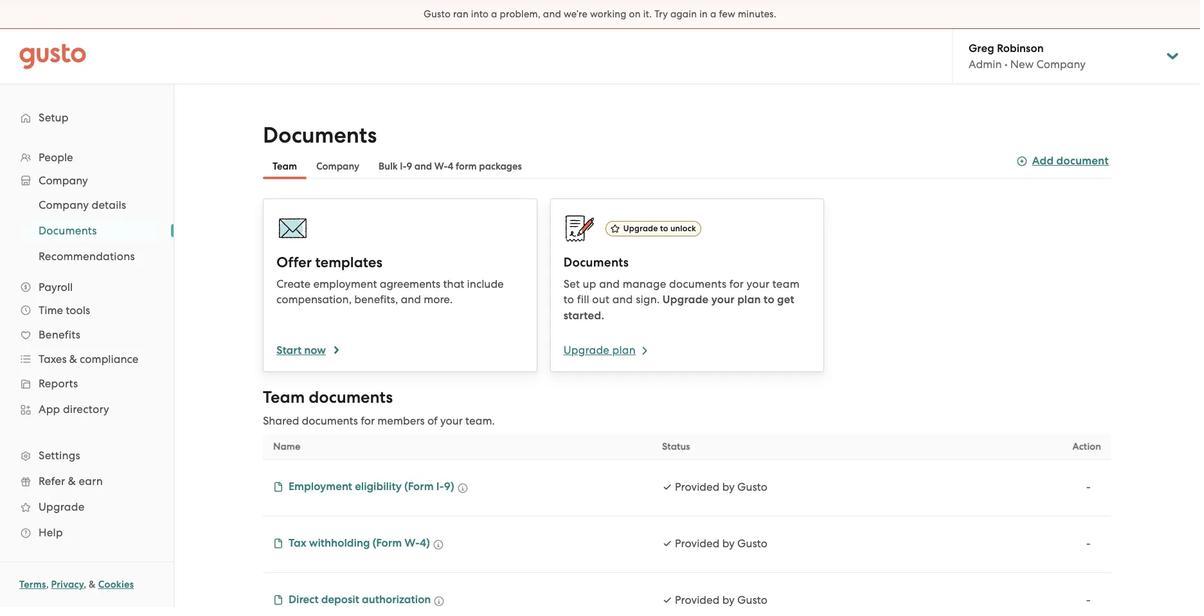 Task type: vqa. For each thing, say whether or not it's contained in the screenshot.
the middle check icon
no



Task type: locate. For each thing, give the bounding box(es) containing it.
, left privacy link
[[46, 579, 49, 591]]

0 horizontal spatial documents
[[39, 224, 97, 237]]

1 vertical spatial documents
[[39, 224, 97, 237]]

0 vertical spatial w-
[[434, 161, 448, 172]]

to left get
[[764, 293, 775, 307]]

name
[[273, 441, 301, 453]]

1 vertical spatial provided by gusto
[[675, 537, 768, 550]]

1 vertical spatial &
[[68, 475, 76, 488]]

0 vertical spatial provided
[[675, 481, 720, 494]]

1 vertical spatial for
[[361, 415, 375, 428]]

a
[[491, 8, 497, 20], [710, 8, 717, 20]]

2 - from the top
[[1086, 537, 1091, 550]]

cookies button
[[98, 577, 134, 593]]

few
[[719, 8, 736, 20]]

reports link
[[13, 372, 161, 395]]

templates
[[315, 254, 383, 271]]

authorization
[[362, 593, 431, 607]]

upgrade right sign.
[[663, 293, 709, 307]]

team button
[[263, 154, 307, 179]]

out
[[592, 293, 610, 306]]

documents up company button
[[263, 122, 377, 149]]

2 list from the top
[[0, 192, 174, 269]]

& right taxes
[[69, 353, 77, 366]]

form
[[456, 161, 477, 172]]

upgrade plan
[[564, 344, 636, 357]]

1 provided by gusto from the top
[[675, 481, 768, 494]]

, left 'cookies' in the bottom of the page
[[84, 579, 86, 591]]

2 horizontal spatial to
[[764, 293, 775, 307]]

0 vertical spatial (form
[[404, 480, 434, 494]]

(form left '9)'
[[404, 480, 434, 494]]

2 vertical spatial documents
[[302, 415, 358, 428]]

documents up shared documents for members of your team.
[[309, 388, 393, 408]]

company down company dropdown button
[[39, 199, 89, 212]]

1 provided from the top
[[675, 481, 720, 494]]

0 horizontal spatial w-
[[405, 537, 420, 550]]

documents
[[263, 122, 377, 149], [39, 224, 97, 237], [564, 255, 629, 270]]

- for 4)
[[1086, 537, 1091, 550]]

to left fill
[[564, 293, 574, 306]]

1 vertical spatial i-
[[436, 480, 444, 494]]

0 horizontal spatial (form
[[373, 537, 402, 550]]

company down 'people'
[[39, 174, 88, 187]]

1 horizontal spatial ,
[[84, 579, 86, 591]]

0 vertical spatial team
[[273, 161, 297, 172]]

your
[[747, 278, 770, 291], [712, 293, 735, 307], [440, 415, 463, 428]]

0 vertical spatial plan
[[738, 293, 761, 307]]

upgrade inside upgrade your plan to get started.
[[663, 293, 709, 307]]

list
[[0, 146, 174, 546], [0, 192, 174, 269]]

shared
[[263, 415, 299, 428]]

employment
[[313, 278, 377, 291]]

terms link
[[19, 579, 46, 591]]

1 - from the top
[[1086, 481, 1091, 494]]

0 vertical spatial &
[[69, 353, 77, 366]]

status
[[662, 441, 690, 453]]

set up and manage documents for your team to fill out and sign.
[[564, 278, 800, 306]]

2 provided by gusto from the top
[[675, 537, 768, 550]]

documents up upgrade your plan to get started.
[[669, 278, 727, 291]]

w- left form
[[434, 161, 448, 172]]

i- right bulk
[[400, 161, 407, 172]]

provided
[[675, 481, 720, 494], [675, 537, 720, 550], [675, 594, 720, 607]]

documents for shared documents for members of your team.
[[302, 415, 358, 428]]

of
[[427, 415, 438, 428]]

reports
[[39, 377, 78, 390]]

get
[[777, 293, 795, 307]]

0 horizontal spatial a
[[491, 8, 497, 20]]

1 horizontal spatial your
[[712, 293, 735, 307]]

2 provided from the top
[[675, 537, 720, 550]]

1 horizontal spatial to
[[660, 224, 668, 233]]

& inside dropdown button
[[69, 353, 77, 366]]

add document link
[[1017, 152, 1109, 170]]

(form for w-
[[373, 537, 402, 550]]

0 vertical spatial i-
[[400, 161, 407, 172]]

benefits link
[[13, 323, 161, 347]]

2 vertical spatial your
[[440, 415, 463, 428]]

0 horizontal spatial for
[[361, 415, 375, 428]]

2 vertical spatial -
[[1086, 594, 1091, 607]]

documents down team documents
[[302, 415, 358, 428]]

2 vertical spatial &
[[89, 579, 96, 591]]

1 horizontal spatial plan
[[738, 293, 761, 307]]

employment
[[289, 480, 352, 494]]

0 vertical spatial -
[[1086, 481, 1091, 494]]

module__icon___go7vc image left tax
[[273, 539, 284, 549]]

team
[[273, 161, 297, 172], [263, 388, 305, 408]]

time tools
[[39, 304, 90, 317]]

1 horizontal spatial for
[[730, 278, 744, 291]]

0 horizontal spatial plan
[[612, 344, 636, 357]]

1 vertical spatial (form
[[373, 537, 402, 550]]

module__icon___go7vc image
[[273, 482, 284, 492], [458, 483, 468, 494], [273, 539, 284, 549], [433, 540, 444, 550], [273, 595, 284, 606], [434, 597, 445, 607]]

1 vertical spatial w-
[[405, 537, 420, 550]]

and right 9
[[414, 161, 432, 172]]

0 vertical spatial your
[[747, 278, 770, 291]]

company inside company button
[[316, 161, 359, 172]]

documents down company details
[[39, 224, 97, 237]]

direct deposit authorization link
[[273, 593, 431, 608]]

help link
[[13, 521, 161, 545]]

upgrade for your
[[663, 293, 709, 307]]

a right into
[[491, 8, 497, 20]]

setup
[[39, 111, 69, 124]]

again
[[671, 8, 697, 20]]

shared documents for members of your team.
[[263, 415, 495, 428]]

document
[[1057, 154, 1109, 168]]

company button
[[13, 169, 161, 192]]

company right new
[[1037, 58, 1086, 71]]

your left get
[[712, 293, 735, 307]]

-
[[1086, 481, 1091, 494], [1086, 537, 1091, 550], [1086, 594, 1091, 607]]

i- inside button
[[400, 161, 407, 172]]

1 by from the top
[[722, 481, 735, 494]]

now
[[304, 344, 326, 357]]

for left team
[[730, 278, 744, 291]]

documents inside list
[[39, 224, 97, 237]]

team left company button
[[273, 161, 297, 172]]

0 horizontal spatial i-
[[400, 161, 407, 172]]

team up shared
[[263, 388, 305, 408]]

upgrade down refer & earn
[[39, 501, 85, 514]]

1 vertical spatial your
[[712, 293, 735, 307]]

1 horizontal spatial (form
[[404, 480, 434, 494]]

1 vertical spatial -
[[1086, 537, 1091, 550]]

plan
[[738, 293, 761, 307], [612, 344, 636, 357]]

(form left 4)
[[373, 537, 402, 550]]

upgrade down started.
[[564, 344, 610, 357]]

home image
[[19, 43, 86, 69]]

members
[[378, 415, 425, 428]]

agreements
[[380, 278, 441, 291]]

& left earn
[[68, 475, 76, 488]]

create
[[276, 278, 311, 291]]

app directory
[[39, 403, 109, 416]]

0 vertical spatial by
[[722, 481, 735, 494]]

gusto navigation element
[[0, 84, 174, 566]]

1 horizontal spatial w-
[[434, 161, 448, 172]]

4
[[448, 161, 454, 172]]

payroll
[[39, 281, 73, 294]]

compliance
[[80, 353, 139, 366]]

1 horizontal spatial documents
[[263, 122, 377, 149]]

team.
[[466, 415, 495, 428]]

1 vertical spatial by
[[722, 537, 735, 550]]

gusto for tax withholding (form w-4)
[[738, 537, 768, 550]]

team inside button
[[273, 161, 297, 172]]

and inside create employment agreements that include compensation, benefits, and more.
[[401, 293, 421, 306]]

module__icon___go7vc image down the name
[[273, 482, 284, 492]]

0 vertical spatial provided by gusto
[[675, 481, 768, 494]]

2 vertical spatial by
[[722, 594, 735, 607]]

a right in
[[710, 8, 717, 20]]

4)
[[420, 537, 430, 550]]

by
[[722, 481, 735, 494], [722, 537, 735, 550], [722, 594, 735, 607]]

cookies
[[98, 579, 134, 591]]

2 horizontal spatial your
[[747, 278, 770, 291]]

upgrade left unlock on the right top
[[623, 224, 658, 233]]

w-
[[434, 161, 448, 172], [405, 537, 420, 550]]

settings
[[39, 449, 80, 462]]

your left team
[[747, 278, 770, 291]]

fill
[[577, 293, 590, 306]]

module__icon___go7vc image right 4)
[[433, 540, 444, 550]]

1 horizontal spatial i-
[[436, 480, 444, 494]]

and down 'agreements'
[[401, 293, 421, 306]]

team for team
[[273, 161, 297, 172]]

and left we're at the left
[[543, 8, 561, 20]]

0 vertical spatial for
[[730, 278, 744, 291]]

module__icon___go7vc image right authorization
[[434, 597, 445, 607]]

0 horizontal spatial ,
[[46, 579, 49, 591]]

upgrade link
[[13, 496, 161, 519]]

(form for i-
[[404, 480, 434, 494]]

module__icon___go7vc image left direct
[[273, 595, 284, 606]]

1 list from the top
[[0, 146, 174, 546]]

2 vertical spatial provided by gusto
[[675, 594, 768, 607]]

to inside upgrade your plan to get started.
[[764, 293, 775, 307]]

direct
[[289, 593, 319, 607]]

& left 'cookies' in the bottom of the page
[[89, 579, 96, 591]]

taxes & compliance
[[39, 353, 139, 366]]

2 vertical spatial provided
[[675, 594, 720, 607]]

app directory link
[[13, 398, 161, 421]]

create employment agreements that include compensation, benefits, and more.
[[276, 278, 504, 306]]

1 vertical spatial team
[[263, 388, 305, 408]]

w- up authorization
[[405, 537, 420, 550]]

provided by gusto
[[675, 481, 768, 494], [675, 537, 768, 550], [675, 594, 768, 607]]

0 vertical spatial documents
[[669, 278, 727, 291]]

- for 9)
[[1086, 481, 1091, 494]]

1 vertical spatial provided
[[675, 537, 720, 550]]

company left bulk
[[316, 161, 359, 172]]

on
[[629, 8, 641, 20]]

minutes.
[[738, 8, 777, 20]]

taxes
[[39, 353, 67, 366]]

1 vertical spatial documents
[[309, 388, 393, 408]]

up
[[583, 278, 597, 291]]

3 - from the top
[[1086, 594, 1091, 607]]

1 horizontal spatial a
[[710, 8, 717, 20]]

module__icon___go7vc image inside tax withholding (form w-4) link
[[273, 539, 284, 549]]

settings link
[[13, 444, 161, 467]]

to left unlock on the right top
[[660, 224, 668, 233]]

1 , from the left
[[46, 579, 49, 591]]

2 vertical spatial documents
[[564, 255, 629, 270]]

1 a from the left
[[491, 8, 497, 20]]

by for 4)
[[722, 537, 735, 550]]

terms
[[19, 579, 46, 591]]

we're
[[564, 8, 588, 20]]

documents inside set up and manage documents for your team to fill out and sign.
[[669, 278, 727, 291]]

documents up up
[[564, 255, 629, 270]]

0 vertical spatial documents
[[263, 122, 377, 149]]

for left members at left
[[361, 415, 375, 428]]

to inside set up and manage documents for your team to fill out and sign.
[[564, 293, 574, 306]]

0 horizontal spatial to
[[564, 293, 574, 306]]

i- right eligibility
[[436, 480, 444, 494]]

2 by from the top
[[722, 537, 735, 550]]

started.
[[564, 309, 604, 323]]

your right of
[[440, 415, 463, 428]]

admin
[[969, 58, 1002, 71]]

documents
[[669, 278, 727, 291], [309, 388, 393, 408], [302, 415, 358, 428]]



Task type: describe. For each thing, give the bounding box(es) containing it.
app
[[39, 403, 60, 416]]

details
[[92, 199, 126, 212]]

withholding
[[309, 537, 370, 550]]

your inside upgrade your plan to get started.
[[712, 293, 735, 307]]

refer
[[39, 475, 65, 488]]

include
[[467, 278, 504, 291]]

& for compliance
[[69, 353, 77, 366]]

start now
[[276, 344, 326, 357]]

company details link
[[23, 194, 161, 217]]

refer & earn link
[[13, 470, 161, 493]]

9)
[[444, 480, 454, 494]]

2 , from the left
[[84, 579, 86, 591]]

tools
[[66, 304, 90, 317]]

2 a from the left
[[710, 8, 717, 20]]

benefits
[[39, 329, 80, 341]]

greg robinson admin • new company
[[969, 42, 1086, 71]]

module__icon___go7vc image inside direct deposit authorization link
[[273, 595, 284, 606]]

team
[[773, 278, 800, 291]]

directory
[[63, 403, 109, 416]]

start
[[276, 344, 302, 357]]

privacy
[[51, 579, 84, 591]]

bulk i-9 and w-4 form packages button
[[369, 154, 532, 179]]

company details
[[39, 199, 126, 212]]

refer & earn
[[39, 475, 103, 488]]

more.
[[424, 293, 453, 306]]

employment eligibility (form i-9)
[[289, 480, 454, 494]]

0 horizontal spatial your
[[440, 415, 463, 428]]

list containing company details
[[0, 192, 174, 269]]

and right out
[[612, 293, 633, 306]]

taxes & compliance button
[[13, 348, 161, 371]]

team documents
[[263, 388, 393, 408]]

compensation,
[[276, 293, 352, 306]]

& for earn
[[68, 475, 76, 488]]

and up out
[[599, 278, 620, 291]]

upgrade for to
[[623, 224, 658, 233]]

sign.
[[636, 293, 660, 306]]

3 by from the top
[[722, 594, 735, 607]]

add document
[[1032, 154, 1109, 168]]

setup link
[[13, 106, 161, 129]]

company inside company dropdown button
[[39, 174, 88, 187]]

1 vertical spatial plan
[[612, 344, 636, 357]]

gusto ran into a problem, and we're working on it. try again in a few minutes.
[[424, 8, 777, 20]]

company inside greg robinson admin • new company
[[1037, 58, 1086, 71]]

robinson
[[997, 42, 1044, 55]]

eligibility
[[355, 480, 402, 494]]

privacy link
[[51, 579, 84, 591]]

time
[[39, 304, 63, 317]]

for inside set up and manage documents for your team to fill out and sign.
[[730, 278, 744, 291]]

w- inside tax withholding (form w-4) link
[[405, 537, 420, 550]]

benefits,
[[354, 293, 398, 306]]

tax withholding (form w-4) link
[[273, 536, 430, 552]]

upgrade for plan
[[564, 344, 610, 357]]

3 provided from the top
[[675, 594, 720, 607]]

recommendations
[[39, 250, 135, 263]]

gusto for direct deposit authorization
[[738, 594, 768, 607]]

9
[[407, 161, 412, 172]]

tax
[[289, 537, 306, 550]]

provided for 9)
[[675, 481, 720, 494]]

terms , privacy , & cookies
[[19, 579, 134, 591]]

documents link
[[23, 219, 161, 242]]

deposit
[[321, 593, 359, 607]]

company inside company details link
[[39, 199, 89, 212]]

bulk
[[379, 161, 398, 172]]

time tools button
[[13, 299, 161, 322]]

people
[[39, 151, 73, 164]]

unlock
[[671, 224, 696, 233]]

bulk i-9 and w-4 form packages
[[379, 161, 522, 172]]

plan inside upgrade your plan to get started.
[[738, 293, 761, 307]]

manage
[[623, 278, 666, 291]]

new
[[1011, 58, 1034, 71]]

packages
[[479, 161, 522, 172]]

set
[[564, 278, 580, 291]]

payroll button
[[13, 276, 161, 299]]

your inside set up and manage documents for your team to fill out and sign.
[[747, 278, 770, 291]]

2 horizontal spatial documents
[[564, 255, 629, 270]]

documents for team documents
[[309, 388, 393, 408]]

provided by gusto for 9)
[[675, 481, 768, 494]]

in
[[700, 8, 708, 20]]

module__icon___go7vc image right '9)'
[[458, 483, 468, 494]]

upgrade to unlock
[[623, 224, 696, 233]]

w- inside "bulk i-9 and w-4 form packages" button
[[434, 161, 448, 172]]

3 provided by gusto from the top
[[675, 594, 768, 607]]

list containing people
[[0, 146, 174, 546]]

tax withholding (form w-4)
[[289, 537, 430, 550]]

add
[[1032, 154, 1054, 168]]

upgrade inside list
[[39, 501, 85, 514]]

direct deposit authorization
[[289, 593, 431, 607]]

provided for 4)
[[675, 537, 720, 550]]

team for team documents
[[263, 388, 305, 408]]

problem,
[[500, 8, 541, 20]]

earn
[[79, 475, 103, 488]]

by for 9)
[[722, 481, 735, 494]]

gusto for employment eligibility (form i-9)
[[738, 481, 768, 494]]

ran
[[453, 8, 469, 20]]

recommendations link
[[23, 245, 161, 268]]

and inside button
[[414, 161, 432, 172]]

offer templates
[[276, 254, 383, 271]]

greg
[[969, 42, 994, 55]]

•
[[1005, 58, 1008, 71]]

into
[[471, 8, 489, 20]]

module__icon___go7vc image inside employment eligibility (form i-9) link
[[273, 482, 284, 492]]

provided by gusto for 4)
[[675, 537, 768, 550]]

it.
[[643, 8, 652, 20]]

try
[[655, 8, 668, 20]]



